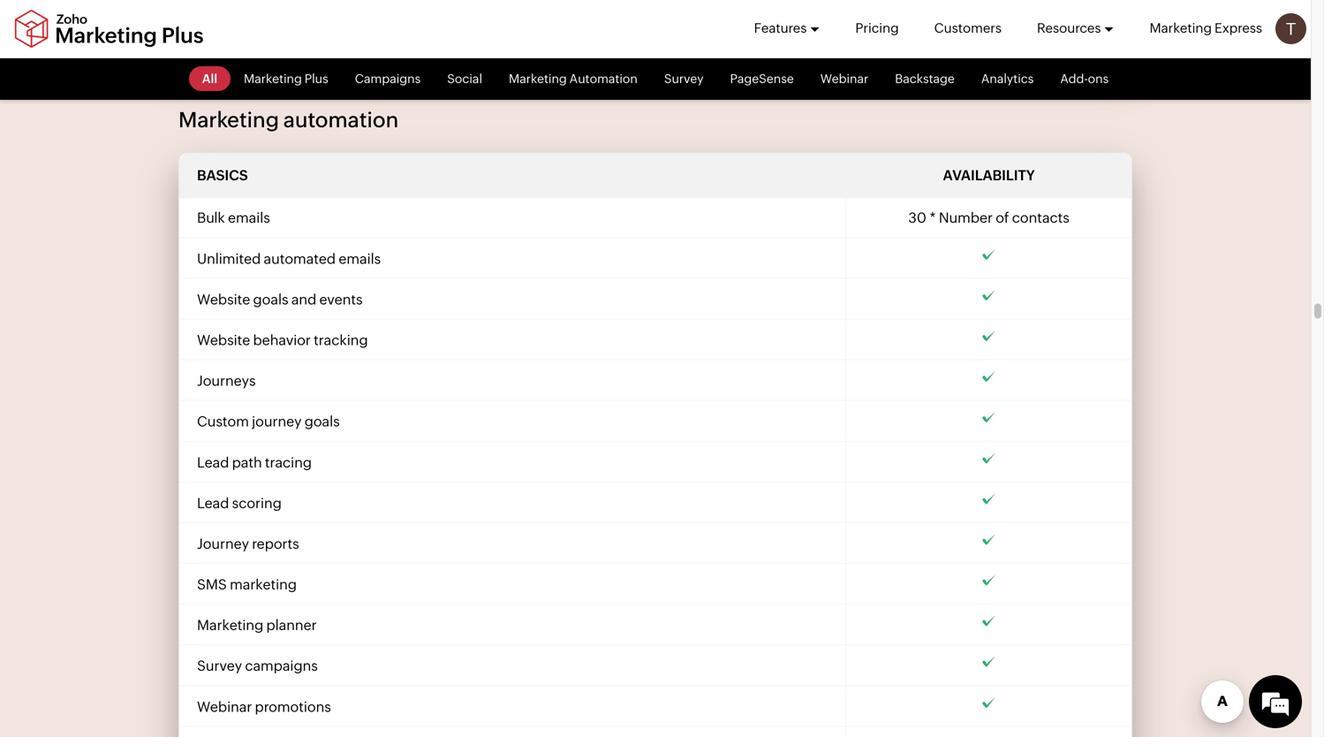 Task type: vqa. For each thing, say whether or not it's contained in the screenshot.
Unified marketing platform
no



Task type: locate. For each thing, give the bounding box(es) containing it.
1 vertical spatial webinar
[[197, 698, 252, 715]]

website down the unlimited
[[197, 291, 250, 307]]

webinar promotions
[[197, 698, 331, 715]]

number
[[939, 210, 993, 226]]

1 vertical spatial survey
[[197, 658, 242, 674]]

1 vertical spatial lead
[[197, 495, 229, 511]]

marketing down all
[[179, 108, 279, 132]]

marketing planner
[[197, 617, 317, 633]]

unlimited automated emails
[[197, 250, 381, 267]]

terry turtle image
[[1276, 13, 1307, 44]]

1 website from the top
[[197, 291, 250, 307]]

1 vertical spatial website
[[197, 332, 250, 348]]

zshare
[[197, 27, 251, 43]]

social
[[447, 72, 483, 86]]

emails up events
[[339, 250, 381, 267]]

0 horizontal spatial emails
[[228, 210, 270, 226]]

1 horizontal spatial webinar
[[821, 72, 869, 86]]

0 vertical spatial lead
[[197, 454, 229, 470]]

bulk
[[197, 210, 225, 226]]

website
[[197, 291, 250, 307], [197, 332, 250, 348]]

marketing plus
[[244, 72, 329, 86]]

and
[[291, 291, 317, 307]]

bulk emails
[[197, 210, 270, 226]]

zshare browser extension
[[197, 27, 375, 43]]

emails
[[228, 210, 270, 226], [339, 250, 381, 267]]

lead left path
[[197, 454, 229, 470]]

1 horizontal spatial goals
[[305, 413, 340, 430]]

lead
[[197, 454, 229, 470], [197, 495, 229, 511]]

2 vertical spatial marketing
[[197, 617, 264, 633]]

website behavior tracking
[[197, 332, 368, 348]]

0 vertical spatial marketing
[[1150, 20, 1213, 36]]

goals
[[253, 291, 289, 307], [305, 413, 340, 430]]

customers
[[935, 20, 1002, 36]]

survey
[[664, 72, 704, 86], [197, 658, 242, 674]]

custom journey goals
[[197, 413, 340, 430]]

0 horizontal spatial webinar
[[197, 698, 252, 715]]

campaigns
[[355, 72, 421, 86]]

survey for survey
[[664, 72, 704, 86]]

lead up "journey" on the bottom of the page
[[197, 495, 229, 511]]

survey left pagesense at top right
[[664, 72, 704, 86]]

webinar down "pricing" link
[[821, 72, 869, 86]]

unlimited
[[197, 250, 261, 267]]

website for website behavior tracking
[[197, 332, 250, 348]]

pagesense
[[730, 72, 794, 86]]

pricing
[[856, 20, 899, 36]]

webinar
[[821, 72, 869, 86], [197, 698, 252, 715]]

planner
[[266, 617, 317, 633]]

features link
[[754, 0, 820, 57]]

1 vertical spatial marketing
[[179, 108, 279, 132]]

1 horizontal spatial survey
[[664, 72, 704, 86]]

goals left and
[[253, 291, 289, 307]]

lead path tracing
[[197, 454, 312, 470]]

2 lead from the top
[[197, 495, 229, 511]]

journey
[[197, 536, 249, 552]]

0 vertical spatial survey
[[664, 72, 704, 86]]

features
[[754, 20, 807, 36]]

0 horizontal spatial survey
[[197, 658, 242, 674]]

journey
[[252, 413, 302, 430]]

path
[[232, 454, 262, 470]]

0 vertical spatial website
[[197, 291, 250, 307]]

resources
[[1038, 20, 1102, 36]]

behavior
[[253, 332, 311, 348]]

marketing
[[230, 576, 297, 593]]

customers link
[[935, 0, 1002, 57]]

0 vertical spatial webinar
[[821, 72, 869, 86]]

1 vertical spatial emails
[[339, 250, 381, 267]]

extension
[[311, 27, 375, 43]]

backstage
[[896, 72, 955, 86]]

all
[[202, 72, 217, 86]]

marketing left 'express'
[[1150, 20, 1213, 36]]

add-
[[1061, 72, 1089, 86]]

emails right bulk
[[228, 210, 270, 226]]

30 * number of contacts
[[909, 210, 1070, 226]]

1 lead from the top
[[197, 454, 229, 470]]

0 vertical spatial goals
[[253, 291, 289, 307]]

sms marketing
[[197, 576, 297, 593]]

survey down marketing planner
[[197, 658, 242, 674]]

contacts
[[1013, 210, 1070, 226]]

webinar for webinar promotions
[[197, 698, 252, 715]]

webinar for webinar
[[821, 72, 869, 86]]

of
[[996, 210, 1010, 226]]

*
[[930, 210, 936, 226]]

website goals and events
[[197, 291, 363, 307]]

2 website from the top
[[197, 332, 250, 348]]

website up journeys
[[197, 332, 250, 348]]

marketing down sms marketing
[[197, 617, 264, 633]]

reports
[[252, 536, 299, 552]]

0 horizontal spatial goals
[[253, 291, 289, 307]]

marketing
[[1150, 20, 1213, 36], [179, 108, 279, 132], [197, 617, 264, 633]]

pricing link
[[856, 0, 899, 57]]

express
[[1215, 20, 1263, 36]]

promotions
[[255, 698, 331, 715]]

webinar down survey campaigns
[[197, 698, 252, 715]]

1 vertical spatial goals
[[305, 413, 340, 430]]

lead scoring
[[197, 495, 282, 511]]

goals right journey
[[305, 413, 340, 430]]

automated
[[264, 250, 336, 267]]



Task type: describe. For each thing, give the bounding box(es) containing it.
add-ons
[[1061, 72, 1109, 86]]

marketing automation
[[179, 108, 399, 132]]

marketing automation
[[509, 72, 638, 86]]

marketing express link
[[1150, 0, 1263, 57]]

campaigns
[[245, 658, 318, 674]]

30
[[909, 210, 927, 226]]

survey for survey campaigns
[[197, 658, 242, 674]]

survey campaigns
[[197, 658, 318, 674]]

lead for lead scoring
[[197, 495, 229, 511]]

journey reports
[[197, 536, 299, 552]]

availability
[[943, 167, 1035, 184]]

marketing express
[[1150, 20, 1263, 36]]

0 vertical spatial emails
[[228, 210, 270, 226]]

journeys
[[197, 373, 256, 389]]

1 horizontal spatial emails
[[339, 250, 381, 267]]

website for website goals and events
[[197, 291, 250, 307]]

resources link
[[1038, 0, 1115, 57]]

zoho marketingplus logo image
[[13, 9, 205, 48]]

automation
[[283, 108, 399, 132]]

browser
[[254, 27, 308, 43]]

lead for lead path tracing
[[197, 454, 229, 470]]

ons
[[1089, 72, 1109, 86]]

marketing for marketing automation
[[179, 108, 279, 132]]

analytics
[[982, 72, 1034, 86]]

tracing
[[265, 454, 312, 470]]

marketing for marketing planner
[[197, 617, 264, 633]]

basics
[[197, 167, 248, 184]]

sms
[[197, 576, 227, 593]]

marketing for marketing express
[[1150, 20, 1213, 36]]

events
[[319, 291, 363, 307]]

tracking
[[314, 332, 368, 348]]

custom
[[197, 413, 249, 430]]

scoring
[[232, 495, 282, 511]]



